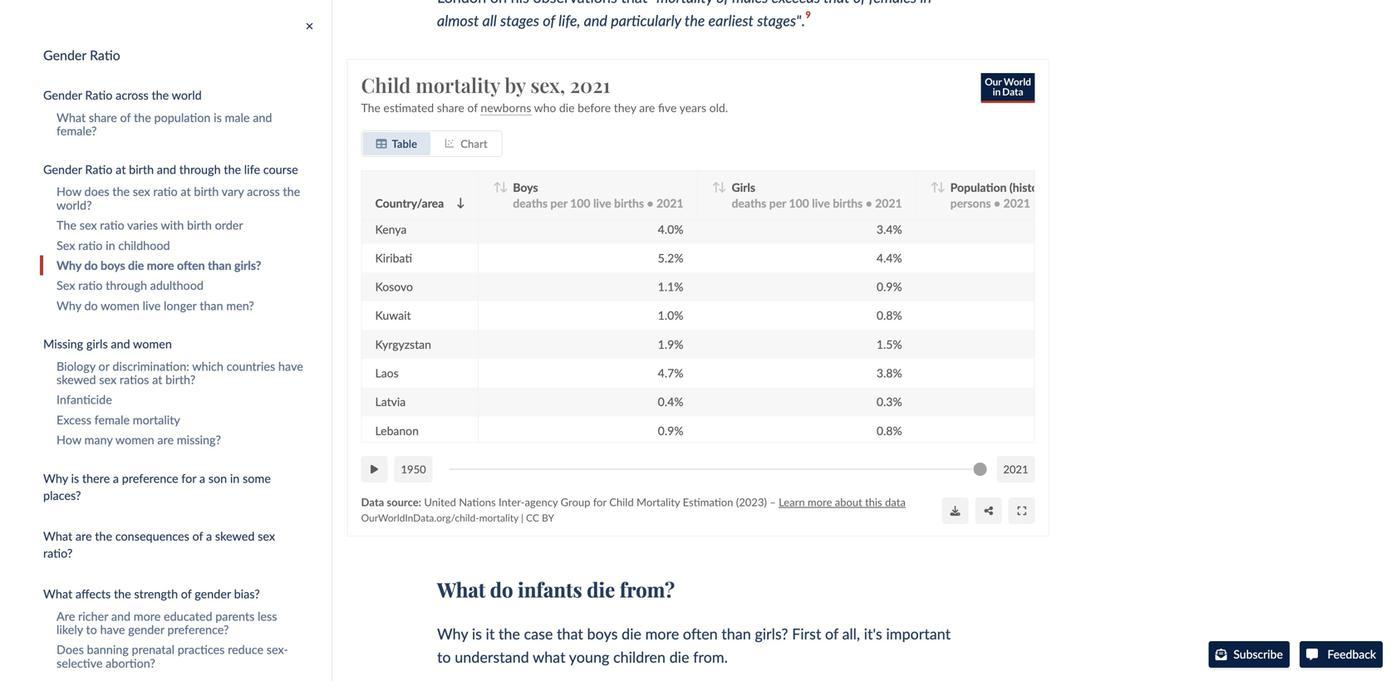 Task type: describe. For each thing, give the bounding box(es) containing it.
die up children
[[622, 625, 641, 643]]

mortality inside missing girls and women biology or discrimination: which countries have skewed sex ratios at birth? infanticide excess female mortality how many women are missing?
[[133, 413, 180, 427]]

reduce
[[228, 643, 264, 657]]

case
[[524, 625, 553, 643]]

or
[[99, 359, 109, 374]]

1 vertical spatial do
[[84, 299, 98, 313]]

live inside gender ratio at birth and through the life course how does the sex ratio at birth vary across the world? the sex ratio varies with birth order sex ratio in childhood why do boys die more often than girls? sex ratio through adulthood why do women live longer than men?
[[143, 299, 161, 313]]

ratio for gender ratio across the world what share of the population is male and female?
[[85, 88, 113, 102]]

message image
[[1306, 649, 1318, 661]]

1 vertical spatial 0.9%
[[877, 280, 902, 294]]

0.4%
[[658, 395, 683, 409]]

data
[[885, 495, 906, 509]]

that inside why is it the case that boys die more often than girls? first of all, it's important to understand what young children die from.
[[557, 625, 583, 643]]

what for what do infants die from?
[[437, 576, 485, 603]]

"mortality of males exceeds that of females in almost all stages of life, and particularly the earliest stages"
[[437, 0, 932, 29]]

female
[[94, 413, 130, 427]]

the inside the what affects the strength of gender bias? are richer and more educated parents less likely to have gender preference? does banning prenatal practices reduce sex- selective abortion?
[[114, 587, 131, 601]]

population (historical estimates) persons • 2021
[[950, 180, 1116, 210]]

for inside why is there a preference for a son in some places?
[[181, 472, 196, 486]]

births for boys deaths per 100 live births • 2021
[[614, 196, 644, 210]]

across inside gender ratio at birth and through the life course how does the sex ratio at birth vary across the world? the sex ratio varies with birth order sex ratio in childhood why do boys die more often than girls? sex ratio through adulthood why do women live longer than men?
[[247, 185, 280, 199]]

sex-
[[267, 643, 288, 657]]

cc by link
[[526, 512, 554, 524]]

0.8% for 0.9%
[[877, 424, 902, 438]]

mortality for child
[[416, 71, 500, 98]]

play image
[[371, 464, 378, 474]]

life
[[244, 162, 260, 177]]

all
[[482, 11, 497, 29]]

male
[[225, 111, 250, 125]]

of left females in the right top of the page
[[853, 0, 866, 6]]

0 horizontal spatial a
[[113, 472, 119, 486]]

how inside gender ratio at birth and through the life course how does the sex ratio at birth vary across the world? the sex ratio varies with birth order sex ratio in childhood why do boys die more often than girls? sex ratio through adulthood why do women live longer than men?
[[57, 185, 81, 199]]

all,
[[842, 625, 860, 643]]

of left 'life,' on the top of the page
[[543, 11, 555, 29]]

does banning prenatal practices reduce sex- selective abortion? link
[[40, 640, 332, 674]]

sex ratio in childhood link
[[40, 235, 332, 256]]

estimated
[[383, 100, 434, 114]]

. 9
[[801, 8, 811, 30]]

more right learn at bottom
[[808, 495, 832, 509]]

1 vertical spatial birth
[[194, 185, 219, 199]]

0 vertical spatial at
[[116, 162, 126, 177]]

per for girls
[[769, 196, 786, 210]]

what for what are the consequences of a skewed sex ratio?
[[43, 529, 72, 544]]

5.2%
[[658, 251, 683, 265]]

almost
[[437, 11, 479, 29]]

1 vertical spatial through
[[106, 279, 147, 293]]

are
[[57, 609, 75, 624]]

4.0%
[[658, 222, 683, 236]]

life,
[[559, 11, 580, 29]]

kosovo
[[375, 280, 413, 294]]

laos
[[375, 366, 399, 380]]

men?
[[226, 299, 254, 313]]

the sex ratio varies with birth order link
[[40, 215, 332, 235]]

gender for gender ratio
[[43, 47, 86, 63]]

does
[[84, 185, 109, 199]]

young
[[569, 648, 609, 667]]

2 horizontal spatial at
[[181, 185, 191, 199]]

what share of the population is male and female? link
[[40, 108, 332, 141]]

and inside missing girls and women biology or discrimination: which countries have skewed sex ratios at birth? infanticide excess female mortality how many women are missing?
[[111, 337, 130, 351]]

first
[[792, 625, 821, 643]]

source:
[[387, 495, 421, 509]]

deaths for boys
[[513, 196, 548, 210]]

ratio down gender ratio at birth and through the life course link at top left
[[153, 185, 178, 199]]

0.9% for 1.2%
[[877, 193, 902, 207]]

the left world
[[152, 88, 169, 102]]

1 vertical spatial women
[[133, 337, 172, 351]]

arrow up long image for girls
[[712, 182, 720, 193]]

are richer and more educated parents less likely to have gender preference? link
[[40, 607, 332, 640]]

0.8% for 1.0%
[[877, 308, 902, 322]]

missing girls and women biology or discrimination: which countries have skewed sex ratios at birth? infanticide excess female mortality how many women are missing?
[[43, 337, 303, 447]]

strength
[[134, 587, 178, 601]]

excess
[[57, 413, 91, 427]]

to inside the what affects the strength of gender bias? are richer and more educated parents less likely to have gender preference? does banning prenatal practices reduce sex- selective abortion?
[[86, 623, 97, 637]]

1 vertical spatial than
[[200, 299, 223, 313]]

1 horizontal spatial gender
[[195, 587, 231, 601]]

bias?
[[234, 587, 260, 601]]

chart link
[[431, 132, 501, 155]]

missing girls and women link
[[27, 333, 332, 356]]

ratio up the girls at the left of page
[[78, 279, 103, 293]]

female?
[[57, 124, 97, 138]]

are inside what are the consequences of a skewed sex ratio?
[[76, 529, 92, 544]]

gender for gender ratio across the world what share of the population is male and female?
[[43, 88, 82, 102]]

sex up varies at the left top
[[133, 185, 150, 199]]

biology or discrimination: which countries have skewed sex ratios at birth? link
[[40, 356, 332, 390]]

ratio?
[[43, 547, 73, 561]]

births for girls deaths per 100 live births • 2021
[[833, 196, 863, 210]]

die right who
[[559, 100, 575, 114]]

(historical
[[1010, 180, 1060, 194]]

why is it the case that boys die more often than girls? first of all, it's important to understand what young children die from.
[[437, 625, 951, 667]]

why do women live longer than men? link
[[40, 296, 332, 316]]

countries
[[227, 359, 275, 374]]

country/area
[[375, 196, 444, 210]]

1.2%
[[658, 193, 683, 207]]

learn
[[779, 495, 805, 509]]

is inside 'gender ratio across the world what share of the population is male and female?'
[[214, 111, 222, 125]]

estimates)
[[1063, 180, 1116, 194]]

of inside what are the consequences of a skewed sex ratio?
[[192, 529, 203, 544]]

have inside missing girls and women biology or discrimination: which countries have skewed sex ratios at birth? infanticide excess female mortality how many women are missing?
[[278, 359, 303, 374]]

0 vertical spatial the
[[361, 100, 380, 114]]

richer
[[78, 609, 108, 624]]

close table of contents image
[[306, 21, 313, 31]]

women inside gender ratio at birth and through the life course how does the sex ratio at birth vary across the world? the sex ratio varies with birth order sex ratio in childhood why do boys die more often than girls? sex ratio through adulthood why do women live longer than men?
[[101, 299, 140, 313]]

skewed inside what are the consequences of a skewed sex ratio?
[[215, 529, 255, 544]]

with
[[161, 218, 184, 232]]

ourworldindata.org/child-mortality link
[[361, 512, 518, 524]]

often inside why is it the case that boys die more often than girls? first of all, it's important to understand what young children die from.
[[683, 625, 718, 643]]

why up missing
[[57, 299, 81, 313]]

about
[[835, 495, 862, 509]]

educated
[[164, 609, 212, 624]]

"mortality
[[651, 0, 713, 6]]

infanticide
[[57, 393, 112, 407]]

to inside why is it the case that boys die more often than girls? first of all, it's important to understand what young children die from.
[[437, 648, 451, 667]]

die left from.
[[669, 648, 689, 667]]

mortality
[[637, 495, 680, 509]]

of down child mortality by sex, 2021
[[467, 100, 478, 114]]

2021 up "before"
[[570, 71, 610, 98]]

1.3%
[[877, 164, 902, 178]]

son
[[208, 472, 227, 486]]

data source: united nations inter-agency group for child mortality estimation (2023) – learn more about this data
[[361, 495, 906, 509]]

than inside why is it the case that boys die more often than girls? first of all, it's important to understand what young children die from.
[[722, 625, 751, 643]]

what
[[533, 648, 566, 667]]

girls? inside gender ratio at birth and through the life course how does the sex ratio at birth vary across the world? the sex ratio varies with birth order sex ratio in childhood why do boys die more often than girls? sex ratio through adulthood why do women live longer than men?
[[234, 259, 261, 273]]

1 horizontal spatial for
[[593, 495, 607, 509]]

less
[[258, 609, 277, 624]]

stages"
[[757, 11, 801, 29]]

years
[[679, 100, 706, 114]]

ratio left varies at the left top
[[100, 218, 124, 232]]

group
[[561, 495, 590, 509]]

0.3%
[[877, 395, 902, 409]]

who
[[534, 100, 556, 114]]

100 for boys
[[570, 196, 590, 210]]

how inside missing girls and women biology or discrimination: which countries have skewed sex ratios at birth? infanticide excess female mortality how many women are missing?
[[57, 433, 81, 447]]

(2023)
[[736, 495, 767, 509]]

• inside population (historical estimates) persons • 2021
[[994, 196, 1001, 210]]

100 for girls
[[789, 196, 809, 210]]

gender ratio link
[[27, 43, 332, 67]]

child mortality by sex, 2021
[[361, 71, 610, 98]]

in inside the "mortality of males exceeds that of females in almost all stages of life, and particularly the earliest stages"
[[920, 0, 932, 6]]

world?
[[57, 198, 92, 212]]

the right does on the left top of the page
[[112, 185, 130, 199]]

• for girls deaths per 100 live births • 2021
[[866, 196, 872, 210]]

data
[[361, 495, 384, 509]]

share nodes image
[[984, 506, 993, 516]]

that inside the "mortality of males exceeds that of females in almost all stages of life, and particularly the earliest stages"
[[824, 0, 850, 6]]

0 vertical spatial than
[[208, 259, 231, 273]]

gender ratio at birth and through the life course how does the sex ratio at birth vary across the world? the sex ratio varies with birth order sex ratio in childhood why do boys die more often than girls? sex ratio through adulthood why do women live longer than men?
[[43, 162, 300, 313]]

stages
[[500, 11, 539, 29]]

practices
[[178, 643, 225, 657]]

it
[[486, 625, 495, 643]]

• for boys deaths per 100 live births • 2021
[[647, 196, 654, 210]]

missing?
[[177, 433, 221, 447]]

by
[[505, 71, 526, 98]]

2 vertical spatial do
[[490, 576, 513, 603]]

nations
[[459, 495, 496, 509]]

girls
[[732, 180, 755, 194]]

0 vertical spatial do
[[84, 259, 98, 273]]

2021 inside boys deaths per 100 live births • 2021
[[656, 196, 683, 210]]

are inside missing girls and women biology or discrimination: which countries have skewed sex ratios at birth? infanticide excess female mortality how many women are missing?
[[157, 433, 174, 447]]

sex down world?
[[80, 218, 97, 232]]

girls? inside why is it the case that boys die more often than girls? first of all, it's important to understand what young children die from.
[[755, 625, 788, 643]]

–
[[770, 495, 776, 509]]

in inside why is there a preference for a son in some places?
[[230, 472, 240, 486]]

0 vertical spatial are
[[639, 100, 655, 114]]

sex inside missing girls and women biology or discrimination: which countries have skewed sex ratios at birth? infanticide excess female mortality how many women are missing?
[[99, 373, 116, 387]]

gender ratio across the world what share of the population is male and female?
[[43, 88, 272, 138]]

it's
[[864, 625, 882, 643]]

chart
[[461, 137, 488, 150]]

live for boys
[[593, 196, 611, 210]]

0.9% for lebanon
[[658, 424, 683, 438]]

birth?
[[165, 373, 195, 387]]



Task type: locate. For each thing, give the bounding box(es) containing it.
gender
[[195, 587, 231, 601], [128, 623, 164, 637]]

2 vertical spatial 0.9%
[[658, 424, 683, 438]]

1 vertical spatial mortality
[[133, 413, 180, 427]]

2 horizontal spatial live
[[812, 196, 830, 210]]

skewed up "infanticide"
[[57, 373, 96, 387]]

birth
[[129, 162, 154, 177], [194, 185, 219, 199], [187, 218, 212, 232]]

0.8% up 1.5%
[[877, 308, 902, 322]]

1950
[[401, 463, 426, 476]]

child up 'estimated'
[[361, 71, 411, 98]]

what are the consequences of a skewed sex ratio? link
[[27, 525, 332, 566]]

1 vertical spatial to
[[437, 648, 451, 667]]

0 vertical spatial is
[[214, 111, 222, 125]]

order
[[215, 218, 243, 232]]

child left the mortality
[[609, 495, 634, 509]]

1 100 from the left
[[570, 196, 590, 210]]

more inside gender ratio at birth and through the life course how does the sex ratio at birth vary across the world? the sex ratio varies with birth order sex ratio in childhood why do boys die more often than girls? sex ratio through adulthood why do women live longer than men?
[[147, 259, 174, 273]]

and inside gender ratio at birth and through the life course how does the sex ratio at birth vary across the world? the sex ratio varies with birth order sex ratio in childhood why do boys die more often than girls? sex ratio through adulthood why do women live longer than men?
[[157, 162, 176, 177]]

ratio up female?
[[85, 88, 113, 102]]

1 vertical spatial boys
[[587, 625, 618, 643]]

0 vertical spatial that
[[824, 0, 850, 6]]

boys inside why is it the case that boys die more often than girls? first of all, it's important to understand what young children die from.
[[587, 625, 618, 643]]

more down childhood
[[147, 259, 174, 273]]

what up are at the left of page
[[43, 587, 72, 601]]

2 • from the left
[[866, 196, 872, 210]]

ratio down world?
[[78, 238, 103, 253]]

gender up 'parents'
[[195, 587, 231, 601]]

a left son
[[199, 472, 205, 486]]

why is there a preference for a son in some places? link
[[27, 467, 332, 508]]

2 how from the top
[[57, 433, 81, 447]]

preference?
[[167, 623, 229, 637]]

what are the consequences of a skewed sex ratio?
[[43, 529, 275, 561]]

earliest
[[709, 11, 754, 29]]

1 sex from the top
[[57, 238, 75, 253]]

more inside why is it the case that boys die more often than girls? first of all, it's important to understand what young children die from.
[[645, 625, 679, 643]]

for
[[181, 472, 196, 486], [593, 495, 607, 509]]

deaths inside boys deaths per 100 live births • 2021
[[513, 196, 548, 210]]

do up the girls at the left of page
[[84, 299, 98, 313]]

what inside the what affects the strength of gender bias? are richer and more educated parents less likely to have gender preference? does banning prenatal practices reduce sex- selective abortion?
[[43, 587, 72, 601]]

0 vertical spatial 0.9%
[[877, 193, 902, 207]]

have up banning
[[100, 623, 125, 637]]

of up earliest on the right of page
[[716, 0, 729, 6]]

of right consequences
[[192, 529, 203, 544]]

sex ratio through adulthood link
[[40, 276, 332, 296]]

.
[[801, 11, 805, 29]]

1 horizontal spatial arrow down long image
[[937, 182, 945, 193]]

often
[[177, 259, 205, 273], [683, 625, 718, 643]]

0 horizontal spatial at
[[116, 162, 126, 177]]

that
[[824, 0, 850, 6], [557, 625, 583, 643]]

1 arrow up long image from the left
[[712, 182, 720, 193]]

arrow down long image right country/area
[[457, 198, 465, 208]]

agency
[[525, 495, 558, 509]]

arrow down long image
[[500, 182, 508, 193], [457, 198, 465, 208]]

feedback button
[[1300, 642, 1383, 668]]

what down gender ratio
[[57, 111, 86, 125]]

ratio for gender ratio
[[90, 47, 120, 63]]

preference
[[122, 472, 178, 486]]

ratio inside 'gender ratio across the world what share of the population is male and female?'
[[85, 88, 113, 102]]

what inside 'gender ratio across the world what share of the population is male and female?'
[[57, 111, 86, 125]]

more inside the what affects the strength of gender bias? are richer and more educated parents less likely to have gender preference? does banning prenatal practices reduce sex- selective abortion?
[[134, 609, 161, 624]]

through down childhood
[[106, 279, 147, 293]]

0 horizontal spatial arrow down long image
[[457, 198, 465, 208]]

per inside girls deaths per 100 live births • 2021
[[769, 196, 786, 210]]

0 horizontal spatial for
[[181, 472, 196, 486]]

1 horizontal spatial child
[[609, 495, 634, 509]]

0 horizontal spatial arrow up long image
[[712, 182, 720, 193]]

2021 up 4.0% on the top left
[[656, 196, 683, 210]]

girls? up men?
[[234, 259, 261, 273]]

missing
[[43, 337, 83, 351]]

women
[[101, 299, 140, 313], [133, 337, 172, 351], [115, 433, 154, 447]]

kuwait
[[375, 308, 411, 322]]

the inside gender ratio at birth and through the life course how does the sex ratio at birth vary across the world? the sex ratio varies with birth order sex ratio in childhood why do boys die more often than girls? sex ratio through adulthood why do women live longer than men?
[[57, 218, 76, 232]]

what inside what are the consequences of a skewed sex ratio?
[[43, 529, 72, 544]]

kyrgyzstan
[[375, 337, 431, 351]]

2 vertical spatial than
[[722, 625, 751, 643]]

0 vertical spatial across
[[116, 88, 149, 102]]

more
[[147, 259, 174, 273], [808, 495, 832, 509], [134, 609, 161, 624], [645, 625, 679, 643]]

1 horizontal spatial across
[[247, 185, 280, 199]]

women up the girls at the left of page
[[101, 299, 140, 313]]

arrow up long image
[[712, 182, 720, 193], [931, 182, 939, 193]]

1 • from the left
[[647, 196, 654, 210]]

0 vertical spatial gender
[[43, 47, 86, 63]]

girls? left first
[[755, 625, 788, 643]]

understand
[[455, 648, 529, 667]]

birth left vary on the top left of page
[[194, 185, 219, 199]]

2 horizontal spatial are
[[639, 100, 655, 114]]

0 horizontal spatial gender
[[128, 623, 164, 637]]

• inside girls deaths per 100 live births • 2021
[[866, 196, 872, 210]]

2 vertical spatial in
[[230, 472, 240, 486]]

ourworldindata.org/child-mortality | cc by
[[361, 512, 554, 524]]

mortality for ourworldindata.org/child-
[[479, 512, 518, 524]]

deaths inside girls deaths per 100 live births • 2021
[[732, 196, 766, 210]]

do down world?
[[84, 259, 98, 273]]

0 horizontal spatial have
[[100, 623, 125, 637]]

per inside boys deaths per 100 live births • 2021
[[550, 196, 567, 210]]

what down 'ourworldindata.org/child-mortality | cc by'
[[437, 576, 485, 603]]

1 horizontal spatial skewed
[[215, 529, 255, 544]]

the down "mortality
[[685, 11, 705, 29]]

die inside gender ratio at birth and through the life course how does the sex ratio at birth vary across the world? the sex ratio varies with birth order sex ratio in childhood why do boys die more often than girls? sex ratio through adulthood why do women live longer than men?
[[128, 259, 144, 273]]

0 vertical spatial women
[[101, 299, 140, 313]]

and inside the what affects the strength of gender bias? are richer and more educated parents less likely to have gender preference? does banning prenatal practices reduce sex- selective abortion?
[[111, 609, 131, 624]]

the right it
[[499, 625, 520, 643]]

the
[[685, 11, 705, 29], [152, 88, 169, 102], [134, 111, 151, 125], [224, 162, 241, 177], [112, 185, 130, 199], [283, 185, 300, 199], [95, 529, 112, 544], [114, 587, 131, 601], [499, 625, 520, 643]]

table link
[[363, 132, 431, 155]]

that right exceeds
[[824, 0, 850, 6]]

children
[[613, 648, 666, 667]]

1 vertical spatial gender
[[128, 623, 164, 637]]

1.1%
[[658, 280, 683, 294]]

across inside 'gender ratio across the world what share of the population is male and female?'
[[116, 88, 149, 102]]

1 horizontal spatial to
[[437, 648, 451, 667]]

arrow up long image for population
[[931, 182, 939, 193]]

women up discrimination:
[[133, 337, 172, 351]]

the down world?
[[57, 218, 76, 232]]

a right consequences
[[206, 529, 212, 544]]

of inside why is it the case that boys die more often than girls? first of all, it's important to understand what young children die from.
[[825, 625, 838, 643]]

the estimated share of
[[361, 100, 481, 114]]

that up young
[[557, 625, 583, 643]]

4.4%
[[877, 251, 902, 265]]

skewed inside missing girls and women biology or discrimination: which countries have skewed sex ratios at birth? infanticide excess female mortality how many women are missing?
[[57, 373, 96, 387]]

2021 inside population (historical estimates) persons • 2021
[[1003, 196, 1030, 210]]

0 horizontal spatial 100
[[570, 196, 590, 210]]

0 vertical spatial have
[[278, 359, 303, 374]]

9
[[805, 8, 811, 30]]

is inside why is it the case that boys die more often than girls? first of all, it's important to understand what young children die from.
[[472, 625, 482, 643]]

1 horizontal spatial births
[[833, 196, 863, 210]]

0 horizontal spatial arrow down long image
[[719, 182, 727, 193]]

0 vertical spatial how
[[57, 185, 81, 199]]

births inside boys deaths per 100 live births • 2021
[[614, 196, 644, 210]]

is for why is there a preference for a son in some places?
[[71, 472, 79, 486]]

1 vertical spatial across
[[247, 185, 280, 199]]

of
[[716, 0, 729, 6], [853, 0, 866, 6], [543, 11, 555, 29], [467, 100, 478, 114], [120, 111, 131, 125], [192, 529, 203, 544], [181, 587, 192, 601], [825, 625, 838, 643]]

100 inside boys deaths per 100 live births • 2021
[[570, 196, 590, 210]]

1.9%
[[658, 337, 683, 351]]

3.4%
[[877, 222, 902, 236]]

0 vertical spatial often
[[177, 259, 205, 273]]

download image
[[950, 506, 960, 516]]

and right richer
[[111, 609, 131, 624]]

3 • from the left
[[994, 196, 1001, 210]]

for right group
[[593, 495, 607, 509]]

0 vertical spatial arrow down long image
[[500, 182, 508, 193]]

1 vertical spatial girls?
[[755, 625, 788, 643]]

0 horizontal spatial boys
[[101, 259, 125, 273]]

expand image
[[1017, 506, 1026, 516]]

a inside what are the consequences of a skewed sex ratio?
[[206, 529, 212, 544]]

than up from.
[[722, 625, 751, 643]]

1 horizontal spatial live
[[593, 196, 611, 210]]

of inside 'gender ratio across the world what share of the population is male and female?'
[[120, 111, 131, 125]]

2 births from the left
[[833, 196, 863, 210]]

0 horizontal spatial the
[[57, 218, 76, 232]]

1 deaths from the left
[[513, 196, 548, 210]]

across down life
[[247, 185, 280, 199]]

1 vertical spatial arrow down long image
[[457, 198, 465, 208]]

and right the "male"
[[253, 111, 272, 125]]

the left population
[[134, 111, 151, 125]]

the inside what are the consequences of a skewed sex ratio?
[[95, 529, 112, 544]]

0 horizontal spatial across
[[116, 88, 149, 102]]

0 horizontal spatial in
[[106, 238, 115, 253]]

boys
[[101, 259, 125, 273], [587, 625, 618, 643]]

0 vertical spatial mortality
[[416, 71, 500, 98]]

1 horizontal spatial often
[[683, 625, 718, 643]]

infanticide link
[[40, 390, 332, 410]]

share inside 'gender ratio across the world what share of the population is male and female?'
[[89, 111, 117, 125]]

the left life
[[224, 162, 241, 177]]

child
[[361, 71, 411, 98], [609, 495, 634, 509]]

deaths for girls
[[732, 196, 766, 210]]

adulthood
[[150, 279, 204, 293]]

2 deaths from the left
[[732, 196, 766, 210]]

1 horizontal spatial the
[[361, 100, 380, 114]]

1 per from the left
[[550, 196, 567, 210]]

1 horizontal spatial arrow down long image
[[500, 182, 508, 193]]

2021
[[570, 71, 610, 98], [656, 196, 683, 210], [875, 196, 902, 210], [1003, 196, 1030, 210], [1003, 463, 1028, 476]]

ratio up does on the left top of the page
[[85, 162, 113, 177]]

0 horizontal spatial share
[[89, 111, 117, 125]]

of up "educated"
[[181, 587, 192, 601]]

1 0.8% from the top
[[877, 308, 902, 322]]

2 gender from the top
[[43, 88, 82, 102]]

1 vertical spatial at
[[181, 185, 191, 199]]

0 vertical spatial in
[[920, 0, 932, 6]]

longer
[[164, 299, 197, 313]]

is inside why is there a preference for a son in some places?
[[71, 472, 79, 486]]

arrow down long image for girls
[[719, 182, 727, 193]]

boys
[[513, 180, 538, 194]]

why
[[57, 259, 81, 273], [57, 299, 81, 313], [43, 472, 68, 486], [437, 625, 468, 643]]

in right females in the right top of the page
[[920, 0, 932, 6]]

the inside the "mortality of males exceeds that of females in almost all stages of life, and particularly the earliest stages"
[[685, 11, 705, 29]]

• inside boys deaths per 100 live births • 2021
[[647, 196, 654, 210]]

through up how does the sex ratio at birth vary across the world? link
[[179, 162, 221, 177]]

gender inside 'gender ratio across the world what share of the population is male and female?'
[[43, 88, 82, 102]]

this
[[865, 495, 882, 509]]

arrow up long image left girls
[[712, 182, 720, 193]]

0.9% down "4.4%"
[[877, 280, 902, 294]]

envelope open text image
[[1215, 649, 1227, 661]]

how many women are missing? link
[[40, 430, 332, 450]]

2 vertical spatial birth
[[187, 218, 212, 232]]

why inside why is there a preference for a son in some places?
[[43, 472, 68, 486]]

100 inside girls deaths per 100 live births • 2021
[[789, 196, 809, 210]]

1 arrow down long image from the left
[[719, 182, 727, 193]]

girls
[[86, 337, 108, 351]]

ourworldindata.org/child-
[[361, 512, 479, 524]]

2 vertical spatial women
[[115, 433, 154, 447]]

2021 inside girls deaths per 100 live births • 2021
[[875, 196, 902, 210]]

in inside gender ratio at birth and through the life course how does the sex ratio at birth vary across the world? the sex ratio varies with birth order sex ratio in childhood why do boys die more often than girls? sex ratio through adulthood why do women live longer than men?
[[106, 238, 115, 253]]

arrow up long image
[[493, 182, 502, 193]]

gender ratio across the world link
[[27, 84, 332, 108]]

arrow down long image left girls
[[719, 182, 727, 193]]

2021 down "(historical" in the right of the page
[[1003, 196, 1030, 210]]

1 horizontal spatial per
[[769, 196, 786, 210]]

table
[[392, 137, 417, 150]]

live for girls
[[812, 196, 830, 210]]

childhood
[[118, 238, 170, 253]]

0 vertical spatial to
[[86, 623, 97, 637]]

1 vertical spatial ratio
[[85, 88, 113, 102]]

have right countries
[[278, 359, 303, 374]]

what for what affects the strength of gender bias? are richer and more educated parents less likely to have gender preference? does banning prenatal practices reduce sex- selective abortion?
[[43, 587, 72, 601]]

1 horizontal spatial girls?
[[755, 625, 788, 643]]

to left understand
[[437, 648, 451, 667]]

births inside girls deaths per 100 live births • 2021
[[833, 196, 863, 210]]

9 link
[[805, 8, 811, 30]]

2 horizontal spatial a
[[206, 529, 212, 544]]

1 horizontal spatial •
[[866, 196, 872, 210]]

and inside the "mortality of males exceeds that of females in almost all stages of life, and particularly the earliest stages"
[[584, 11, 607, 29]]

latvia
[[375, 395, 406, 409]]

a
[[113, 472, 119, 486], [199, 472, 205, 486], [206, 529, 212, 544]]

ratio for gender ratio at birth and through the life course how does the sex ratio at birth vary across the world? the sex ratio varies with birth order sex ratio in childhood why do boys die more often than girls? sex ratio through adulthood why do women live longer than men?
[[85, 162, 113, 177]]

sex inside what are the consequences of a skewed sex ratio?
[[258, 529, 275, 544]]

why down world?
[[57, 259, 81, 273]]

in left childhood
[[106, 238, 115, 253]]

which
[[192, 359, 223, 374]]

sex left ratios at the bottom left of the page
[[99, 373, 116, 387]]

1 horizontal spatial share
[[437, 100, 464, 114]]

kiribati
[[375, 251, 412, 265]]

often down sex ratio in childhood link
[[177, 259, 205, 273]]

2 vertical spatial at
[[152, 373, 162, 387]]

1 vertical spatial are
[[157, 433, 174, 447]]

2 arrow up long image from the left
[[931, 182, 939, 193]]

1 horizontal spatial at
[[152, 373, 162, 387]]

sex down world?
[[57, 238, 75, 253]]

2 per from the left
[[769, 196, 786, 210]]

2021 up expand image
[[1003, 463, 1028, 476]]

2 arrow down long image from the left
[[937, 182, 945, 193]]

do up it
[[490, 576, 513, 603]]

of inside the what affects the strength of gender bias? are richer and more educated parents less likely to have gender preference? does banning prenatal practices reduce sex- selective abortion?
[[181, 587, 192, 601]]

2 vertical spatial ratio
[[85, 162, 113, 177]]

arrow down long image left the population
[[937, 182, 945, 193]]

1 horizontal spatial is
[[214, 111, 222, 125]]

is left there
[[71, 472, 79, 486]]

1 horizontal spatial are
[[157, 433, 174, 447]]

sex down "some"
[[258, 529, 275, 544]]

1 vertical spatial have
[[100, 623, 125, 637]]

1 horizontal spatial a
[[199, 472, 205, 486]]

arrow down long image for population (historical estimates)
[[937, 182, 945, 193]]

1 vertical spatial how
[[57, 433, 81, 447]]

0 vertical spatial skewed
[[57, 373, 96, 387]]

2 100 from the left
[[789, 196, 809, 210]]

is for why is it the case that boys die more often than girls? first of all, it's important to understand what young children die from.
[[472, 625, 482, 643]]

0 horizontal spatial skewed
[[57, 373, 96, 387]]

why left it
[[437, 625, 468, 643]]

the
[[361, 100, 380, 114], [57, 218, 76, 232]]

live inside girls deaths per 100 live births • 2021
[[812, 196, 830, 210]]

1 vertical spatial often
[[683, 625, 718, 643]]

•
[[647, 196, 654, 210], [866, 196, 872, 210], [994, 196, 1001, 210]]

1 horizontal spatial arrow up long image
[[931, 182, 939, 193]]

ratio
[[90, 47, 120, 63], [85, 88, 113, 102], [85, 162, 113, 177]]

1 vertical spatial child
[[609, 495, 634, 509]]

from.
[[693, 648, 728, 667]]

through
[[179, 162, 221, 177], [106, 279, 147, 293]]

at inside missing girls and women biology or discrimination: which countries have skewed sex ratios at birth? infanticide excess female mortality how many women are missing?
[[152, 373, 162, 387]]

prenatal
[[132, 643, 175, 657]]

is left the "male"
[[214, 111, 222, 125]]

0 vertical spatial through
[[179, 162, 221, 177]]

0 horizontal spatial girls?
[[234, 259, 261, 273]]

have inside the what affects the strength of gender bias? are richer and more educated parents less likely to have gender preference? does banning prenatal practices reduce sex- selective abortion?
[[100, 623, 125, 637]]

mortality down infanticide 'link'
[[133, 413, 180, 427]]

0 horizontal spatial that
[[557, 625, 583, 643]]

1 horizontal spatial have
[[278, 359, 303, 374]]

2 horizontal spatial is
[[472, 625, 482, 643]]

mortality up the estimated share of at left
[[416, 71, 500, 98]]

deaths down boys
[[513, 196, 548, 210]]

gender up prenatal
[[128, 623, 164, 637]]

why inside why is it the case that boys die more often than girls? first of all, it's important to understand what young children die from.
[[437, 625, 468, 643]]

girls?
[[234, 259, 261, 273], [755, 625, 788, 643]]

die down childhood
[[128, 259, 144, 273]]

2 sex from the top
[[57, 279, 75, 293]]

3.8%
[[877, 366, 902, 380]]

0 horizontal spatial live
[[143, 299, 161, 313]]

1 vertical spatial is
[[71, 472, 79, 486]]

1 how from the top
[[57, 185, 81, 199]]

are down places? in the left of the page
[[76, 529, 92, 544]]

ratio up 'gender ratio across the world what share of the population is male and female?'
[[90, 47, 120, 63]]

are
[[639, 100, 655, 114], [157, 433, 174, 447], [76, 529, 92, 544]]

1 horizontal spatial 100
[[789, 196, 809, 210]]

per for boys
[[550, 196, 567, 210]]

0 vertical spatial birth
[[129, 162, 154, 177]]

2 vertical spatial mortality
[[479, 512, 518, 524]]

0.9% up 3.4%
[[877, 193, 902, 207]]

|
[[521, 512, 524, 524]]

mortality down the inter-
[[479, 512, 518, 524]]

from?
[[620, 576, 675, 603]]

abortion?
[[106, 657, 155, 671]]

1 horizontal spatial that
[[824, 0, 850, 6]]

birth up sex ratio in childhood link
[[187, 218, 212, 232]]

population
[[154, 111, 211, 125]]

1 gender from the top
[[43, 47, 86, 63]]

more up children
[[645, 625, 679, 643]]

0 horizontal spatial child
[[361, 71, 411, 98]]

live inside boys deaths per 100 live births • 2021
[[593, 196, 611, 210]]

have
[[278, 359, 303, 374], [100, 623, 125, 637]]

before
[[578, 100, 611, 114]]

0 vertical spatial boys
[[101, 259, 125, 273]]

kenya
[[375, 222, 407, 236]]

0 vertical spatial gender
[[195, 587, 231, 601]]

boys down childhood
[[101, 259, 125, 273]]

arrow down long image left boys
[[500, 182, 508, 193]]

1 births from the left
[[614, 196, 644, 210]]

gender inside gender ratio at birth and through the life course how does the sex ratio at birth vary across the world? the sex ratio varies with birth order sex ratio in childhood why do boys die more often than girls? sex ratio through adulthood why do women live longer than men?
[[43, 162, 82, 177]]

world
[[172, 88, 202, 102]]

is left it
[[472, 625, 482, 643]]

deaths down girls
[[732, 196, 766, 210]]

important
[[886, 625, 951, 643]]

0 horizontal spatial •
[[647, 196, 654, 210]]

excess female mortality link
[[40, 410, 332, 430]]

boys inside gender ratio at birth and through the life course how does the sex ratio at birth vary across the world? the sex ratio varies with birth order sex ratio in childhood why do boys die more often than girls? sex ratio through adulthood why do women live longer than men?
[[101, 259, 125, 273]]

share down gender ratio
[[89, 111, 117, 125]]

the right affects
[[114, 587, 131, 601]]

persons
[[950, 196, 991, 210]]

affects
[[76, 587, 111, 601]]

old.
[[709, 100, 728, 114]]

often inside gender ratio at birth and through the life course how does the sex ratio at birth vary across the world? the sex ratio varies with birth order sex ratio in childhood why do boys die more often than girls? sex ratio through adulthood why do women live longer than men?
[[177, 259, 205, 273]]

0.8% down 0.3%
[[877, 424, 902, 438]]

and inside 'gender ratio across the world what share of the population is male and female?'
[[253, 111, 272, 125]]

skewed up bias?
[[215, 529, 255, 544]]

the down course
[[283, 185, 300, 199]]

inter-
[[499, 495, 525, 509]]

often up from.
[[683, 625, 718, 643]]

by
[[542, 512, 554, 524]]

1 vertical spatial for
[[593, 495, 607, 509]]

boys up young
[[587, 625, 618, 643]]

3 gender from the top
[[43, 162, 82, 177]]

and right the girls at the left of page
[[111, 337, 130, 351]]

2 0.8% from the top
[[877, 424, 902, 438]]

2021 up 3.4%
[[875, 196, 902, 210]]

ratio inside gender ratio at birth and through the life course how does the sex ratio at birth vary across the world? the sex ratio varies with birth order sex ratio in childhood why do boys die more often than girls? sex ratio through adulthood why do women live longer than men?
[[85, 162, 113, 177]]

discrimination:
[[112, 359, 189, 374]]

1 horizontal spatial through
[[179, 162, 221, 177]]

table image
[[376, 138, 387, 149]]

the up table icon
[[361, 100, 380, 114]]

are down excess female mortality link
[[157, 433, 174, 447]]

are left five
[[639, 100, 655, 114]]

arrow down long image
[[719, 182, 727, 193], [937, 182, 945, 193]]

the inside why is it the case that boys die more often than girls? first of all, it's important to understand what young children die from.
[[499, 625, 520, 643]]

1 vertical spatial in
[[106, 238, 115, 253]]

gender for gender ratio at birth and through the life course how does the sex ratio at birth vary across the world? the sex ratio varies with birth order sex ratio in childhood why do boys die more often than girls? sex ratio through adulthood why do women live longer than men?
[[43, 162, 82, 177]]

0 horizontal spatial often
[[177, 259, 205, 273]]

0.9% down 0.4%
[[658, 424, 683, 438]]

die left from?
[[587, 576, 615, 603]]



Task type: vqa. For each thing, say whether or not it's contained in the screenshot.
this
yes



